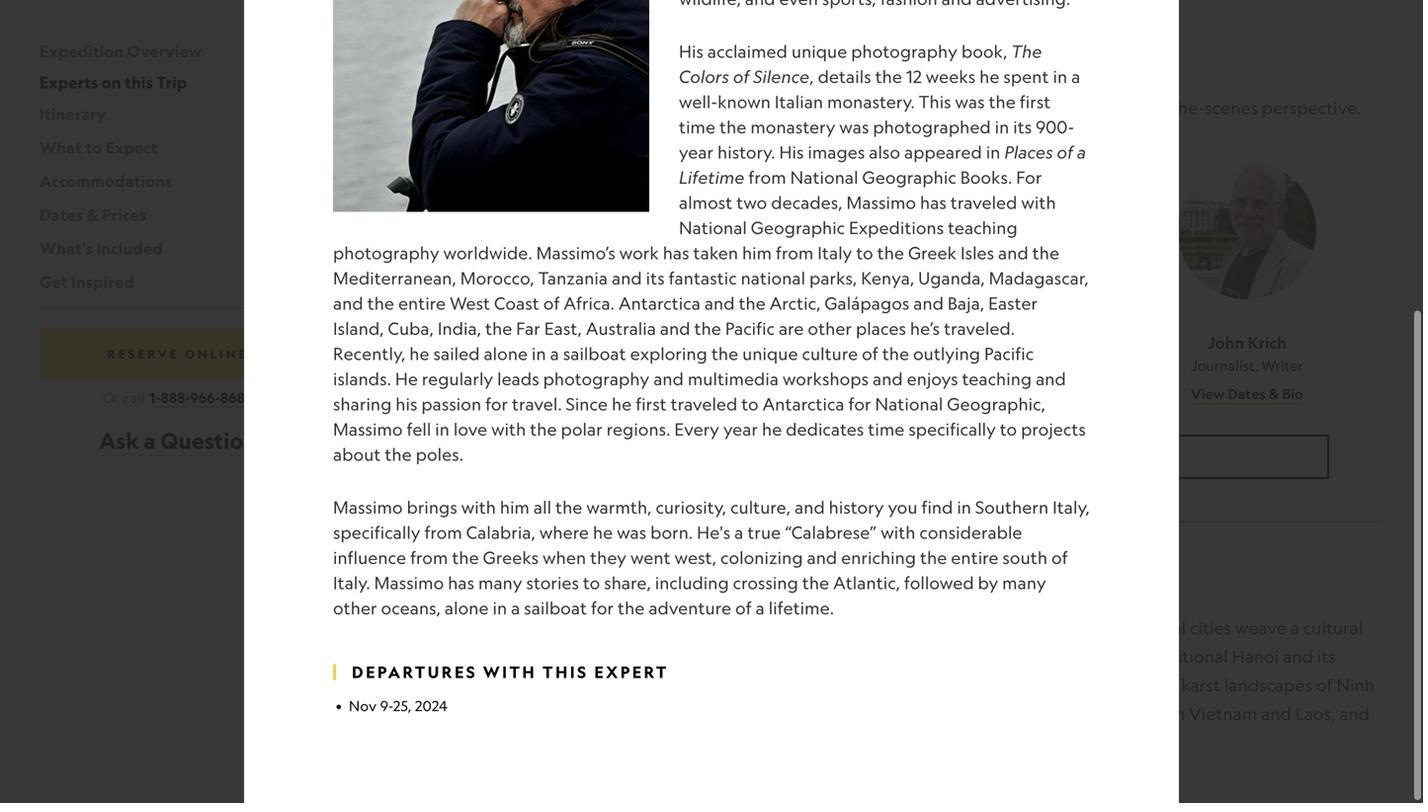 Task type: locate. For each thing, give the bounding box(es) containing it.
bio down the outlying at the top of page
[[925, 386, 946, 403]]

polar
[[561, 419, 603, 440]]

get
[[40, 272, 68, 292]]

0 horizontal spatial experts on this trip
[[40, 72, 187, 92]]

travel.
[[512, 394, 562, 415]]

influence
[[333, 548, 407, 568]]

all
[[534, 497, 552, 518]]

1 many from the left
[[479, 573, 523, 594]]

for inside massimo brings with him all the warmth, curiosity, culture, and history you find in southern italy, specifically from calabria, where he was born. he's a true "calabrese" with considerable influence from the greeks when they went west, colonizing and enriching the entire south of italy. massimo has many stories to share, including crossing the atlantic, followed by many other oceans, alone in a sailboat for the adventure of a lifetime.
[[591, 598, 614, 619]]

0 vertical spatial pacific
[[726, 318, 775, 339]]

0 horizontal spatial bio
[[567, 386, 588, 403]]

the up grantee
[[734, 675, 761, 696]]

traveled
[[951, 192, 1018, 213], [671, 394, 738, 415]]

set
[[639, 675, 663, 696]]

year inside , details the 12 weeks he spent in a well-known italian monastery. this was the first time the monastery was photographed in its 900- year history. his images also appeared in
[[679, 142, 714, 163]]

0 horizontal spatial many
[[479, 573, 523, 594]]

0 horizontal spatial has
[[448, 573, 475, 594]]

dates down massimo bassano photographer in the left of the page
[[513, 386, 551, 403]]

unique down the are in the top of the page
[[743, 344, 799, 364]]

1 horizontal spatial into
[[698, 675, 730, 696]]

the down known
[[720, 117, 747, 137]]

this up well-
[[630, 39, 714, 79]]

1 horizontal spatial projects
[[1022, 419, 1087, 440]]

0 horizontal spatial view
[[476, 386, 509, 403]]

massimo up expeditions
[[847, 192, 917, 213]]

has down calabria,
[[448, 573, 475, 594]]

and down fantastic
[[705, 293, 735, 314]]

& for massimo
[[554, 386, 564, 403]]

a inside , details the 12 weeks he spent in a well-known italian monastery. this was the first time the monastery was photographed in its 900- year history. his images also appeared in
[[1072, 66, 1081, 87]]

1 bio from the left
[[567, 386, 588, 403]]

900-
[[1036, 117, 1075, 137]]

a down rare
[[1078, 142, 1087, 163]]

1 vertical spatial his
[[780, 142, 804, 163]]

2 horizontal spatial view
[[1192, 386, 1225, 403]]

1 horizontal spatial specifically
[[909, 419, 997, 440]]

where inside delve into the treasures of southeast asia, where rural villages, ancient temples, and french colonial cities weave a cultural mosaic that is vibrant and timeless. contrast ho chi minh city's neon-lit streets with charming, traditional hanoi and its intoxicating old quarter, then set out into the vietnamese countryside to discover the spectacular karst landscapes of ninh binh. hear about national geographic grantee projects working to conserve endangered wildlife in vietnam and laos, and join an archaeologist to explore the ancient, crumbling temples at mystical angkor.
[[735, 618, 784, 639]]

12
[[907, 66, 922, 87]]

0 horizontal spatial about
[[333, 444, 381, 465]]

a down east,
[[550, 344, 560, 364]]

0 vertical spatial has
[[921, 192, 947, 213]]

specifically down geographic, on the right of the page
[[909, 419, 997, 440]]

on up expert
[[563, 39, 620, 79]]

1 vertical spatial itinerary
[[396, 562, 592, 602]]

worldwide.
[[444, 243, 533, 263]]

expedition overview link
[[40, 41, 202, 61]]

what to expect
[[40, 137, 158, 158]]

sharing
[[333, 394, 392, 415]]

1 vertical spatial time
[[868, 419, 905, 440]]

1 vertical spatial sailboat
[[524, 598, 587, 619]]

hear
[[438, 704, 477, 725]]

was inside massimo brings with him all the warmth, curiosity, culture, and history you find in southern italy, specifically from calabria, where he was born. he's a true "calabrese" with considerable influence from the greeks when they went west, colonizing and enriching the entire south of italy. massimo has many stories to share, including crossing the atlantic, followed by many other oceans, alone in a sailboat for the adventure of a lifetime.
[[617, 522, 647, 543]]

ask
[[99, 427, 139, 455]]

dates up what's
[[40, 205, 83, 225]]

1 vertical spatial alone
[[445, 598, 489, 619]]

many down greeks
[[479, 573, 523, 594]]

baja,
[[948, 293, 985, 314]]

angkor.
[[992, 733, 1055, 753]]

for down share,
[[591, 598, 614, 619]]

to left share
[[892, 97, 909, 118]]

dates for john
[[1228, 386, 1266, 403]]

0 horizontal spatial him
[[500, 497, 530, 518]]

bio for kasmauski
[[925, 386, 946, 403]]

the down "mediterranean,"
[[367, 293, 395, 314]]

specifically up influence
[[333, 522, 421, 543]]

3 bio from the left
[[1283, 386, 1304, 403]]

with
[[1022, 192, 1057, 213], [492, 419, 526, 440], [461, 497, 496, 518], [881, 522, 916, 543], [1023, 647, 1058, 667], [483, 662, 537, 683]]

1 horizontal spatial photography
[[543, 369, 650, 389]]

1 vertical spatial specifically
[[333, 522, 421, 543]]

work
[[620, 243, 659, 263]]

& for john
[[1269, 386, 1280, 403]]

1 photographer from the left
[[486, 357, 578, 374]]

photographer inside massimo bassano photographer
[[486, 357, 578, 374]]

photography up the 12
[[852, 41, 958, 62]]

3 view dates & bio from the left
[[1192, 386, 1304, 403]]

photography up "mediterranean,"
[[333, 243, 440, 263]]

0 vertical spatial unique
[[792, 41, 848, 62]]

1 vertical spatial was
[[840, 117, 870, 137]]

archaeologist
[[452, 733, 560, 753]]

pacific down traveled.
[[985, 344, 1035, 364]]

2 vertical spatial was
[[617, 522, 647, 543]]

year right every
[[724, 419, 759, 440]]

acclaimed
[[708, 41, 788, 62]]

1 horizontal spatial entire
[[952, 548, 999, 568]]

dates down karen kasmauski photographer
[[870, 386, 908, 403]]

1 vertical spatial him
[[500, 497, 530, 518]]

intoxicating
[[396, 675, 491, 696]]

this down expedition overview "link"
[[125, 72, 153, 92]]

0 horizontal spatial entire
[[398, 293, 446, 314]]

1 horizontal spatial first
[[1020, 91, 1051, 112]]

alone inside from national geographic books. for almost two decades, massimo has traveled with national geographic expeditions teaching photography worldwide. massimo's work has taken him from italy to the greek isles and the mediterranean, morocco, tanzania and its fantastic national parks, kenya, uganda, madagascar, and the entire west coast of africa. antarctica and the arctic, galápagos and baja, easter island, cuba, india, the far east, australia and the pacific are other places he's traveled. recently, he sailed alone in a sailboat exploring the unique culture of the outlying pacific islands. he regularly leads photography and multimedia workshops and enjoys teaching and sharing his passion for travel. since he first traveled to antarctica for national geographic, massimo fell in love with the polar regions. every year he dedicates time specifically to projects about the poles.
[[484, 344, 528, 364]]

photographer inside karen kasmauski photographer
[[844, 357, 936, 374]]

1 horizontal spatial him
[[743, 243, 772, 263]]

0 horizontal spatial where
[[540, 522, 589, 543]]

isles
[[961, 243, 995, 263]]

alone inside massimo brings with him all the warmth, curiosity, culture, and history you find in southern italy, specifically from calabria, where he was born. he's a true "calabrese" with considerable influence from the greeks when they went west, colonizing and enriching the entire south of italy. massimo has many stories to share, including crossing the atlantic, followed by many other oceans, alone in a sailboat for the adventure of a lifetime.
[[445, 598, 489, 619]]

0 vertical spatial sailboat
[[563, 344, 627, 364]]

endangered
[[1007, 704, 1106, 725]]

0 horizontal spatial experts
[[40, 72, 98, 92]]

exploring
[[630, 344, 708, 364]]

a right "weave"
[[1291, 618, 1300, 639]]

what's
[[40, 238, 93, 259]]

1 horizontal spatial about
[[481, 704, 528, 725]]

city's
[[851, 647, 894, 667]]

and down the "spent"
[[1025, 97, 1056, 118]]

for down leads
[[486, 394, 508, 415]]

1 horizontal spatial view
[[834, 386, 867, 403]]

a left rare
[[1060, 97, 1069, 118]]

ask a question
[[99, 427, 257, 455]]

sailboat inside from national geographic books. for almost two decades, massimo has traveled with national geographic expeditions teaching photography worldwide. massimo's work has taken him from italy to the greek isles and the mediterranean, morocco, tanzania and its fantastic national parks, kenya, uganda, madagascar, and the entire west coast of africa. antarctica and the arctic, galápagos and baja, easter island, cuba, india, the far east, australia and the pacific are other places he's traveled. recently, he sailed alone in a sailboat exploring the unique culture of the outlying pacific islands. he regularly leads photography and multimedia workshops and enjoys teaching and sharing his passion for travel. since he first traveled to antarctica for national geographic, massimo fell in love with the polar regions. every year he dedicates time specifically to projects about the poles.
[[563, 344, 627, 364]]

traveled down the books.
[[951, 192, 1018, 213]]

1 horizontal spatial bio
[[925, 386, 946, 403]]

dates & prices
[[40, 205, 146, 225]]

specifically
[[909, 419, 997, 440], [333, 522, 421, 543]]

& left since
[[554, 386, 564, 403]]

its down cultural
[[1318, 647, 1337, 667]]

in down the karst
[[1171, 704, 1186, 725]]

was down weeks
[[956, 91, 985, 112]]

0 vertical spatial him
[[743, 243, 772, 263]]

1 horizontal spatial his
[[780, 142, 804, 163]]

vibrant
[[507, 647, 565, 667]]

he up they
[[593, 522, 613, 543]]

this down treasures
[[543, 662, 589, 683]]

0 horizontal spatial photographer
[[486, 357, 578, 374]]

alone
[[484, 344, 528, 364], [445, 598, 489, 619]]

bio for bassano
[[567, 386, 588, 403]]

0 vertical spatial itinerary
[[40, 104, 106, 124]]

he inside massimo brings with him all the warmth, curiosity, culture, and history you find in southern italy, specifically from calabria, where he was born. he's a true "calabrese" with considerable influence from the greeks when they went west, colonizing and enriching the entire south of italy. massimo has many stories to share, including crossing the atlantic, followed by many other oceans, alone in a sailboat for the adventure of a lifetime.
[[593, 522, 613, 543]]

enriching
[[842, 548, 917, 568]]

other inside massimo brings with him all the warmth, curiosity, culture, and history you find in southern italy, specifically from calabria, where he was born. he's a true "calabrese" with considerable influence from the greeks when they went west, colonizing and enriching the entire south of italy. massimo has many stories to share, including crossing the atlantic, followed by many other oceans, alone in a sailboat for the adventure of a lifetime.
[[333, 598, 377, 619]]

2 view dates & bio from the left
[[834, 386, 946, 403]]

karst
[[1182, 675, 1221, 696]]

0 horizontal spatial projects
[[772, 704, 837, 725]]

coast
[[494, 293, 540, 314]]

regularly
[[422, 369, 494, 389]]

0 vertical spatial alone
[[484, 344, 528, 364]]

will
[[639, 97, 666, 118]]

0 vertical spatial entire
[[398, 293, 446, 314]]

0 horizontal spatial on
[[102, 72, 121, 92]]

sailboat down the stories
[[524, 598, 587, 619]]

time inside , details the 12 weeks he spent in a well-known italian monastery. this was the first time the monastery was photographed in its 900- year history. his images also appeared in
[[679, 117, 716, 137]]

his down monastery
[[780, 142, 804, 163]]

0 vertical spatial its
[[1014, 117, 1033, 137]]

experts on this trip up expert
[[396, 39, 806, 79]]

1 horizontal spatial this
[[543, 662, 589, 683]]

1 view from the left
[[476, 386, 509, 403]]

of inside places of a lifetime
[[1058, 142, 1074, 163]]

in right fell
[[435, 419, 450, 440]]

for
[[1017, 167, 1043, 188]]

his
[[396, 394, 418, 415]]

john
[[1208, 333, 1245, 353]]

went
[[631, 548, 671, 568]]

national
[[741, 268, 806, 289]]

national up taken
[[679, 217, 747, 238]]

first down the "spent"
[[1020, 91, 1051, 112]]

a inside places of a lifetime
[[1078, 142, 1087, 163]]

he
[[395, 369, 418, 389]]

laos,
[[1296, 704, 1336, 725]]

2 vertical spatial photography
[[543, 369, 650, 389]]

1 vertical spatial teaching
[[963, 369, 1033, 389]]

2 view from the left
[[834, 386, 867, 403]]

experts
[[396, 39, 553, 79], [40, 72, 98, 92]]

2 photographer from the left
[[844, 357, 936, 374]]

expedition overview
[[40, 41, 202, 61]]

sailboat
[[563, 344, 627, 364], [524, 598, 587, 619]]

curiosity,
[[656, 497, 727, 518]]

teaching up geographic, on the right of the page
[[963, 369, 1033, 389]]

its inside from national geographic books. for almost two decades, massimo has traveled with national geographic expeditions teaching photography worldwide. massimo's work has taken him from italy to the greek isles and the mediterranean, morocco, tanzania and its fantastic national parks, kenya, uganda, madagascar, and the entire west coast of africa. antarctica and the arctic, galápagos and baja, easter island, cuba, india, the far east, australia and the pacific are other places he's traveled. recently, he sailed alone in a sailboat exploring the unique culture of the outlying pacific islands. he regularly leads photography and multimedia workshops and enjoys teaching and sharing his passion for travel. since he first traveled to antarctica for national geographic, massimo fell in love with the polar regions. every year he dedicates time specifically to projects about the poles.
[[646, 268, 665, 289]]

him inside massimo brings with him all the warmth, curiosity, culture, and history you find in southern italy, specifically from calabria, where he was born. he's a true "calabrese" with considerable influence from the greeks when they went west, colonizing and enriching the entire south of italy. massimo has many stories to share, including crossing the atlantic, followed by many other oceans, alone in a sailboat for the adventure of a lifetime.
[[500, 497, 530, 518]]

colonizing
[[721, 548, 804, 568]]

this
[[630, 39, 714, 79], [125, 72, 153, 92], [543, 662, 589, 683]]

& down writer
[[1269, 386, 1280, 403]]

what
[[40, 137, 82, 158]]

2 horizontal spatial its
[[1318, 647, 1337, 667]]

2 vertical spatial its
[[1318, 647, 1337, 667]]

his
[[679, 41, 704, 62], [780, 142, 804, 163]]

& for karen
[[912, 386, 922, 403]]

colonial
[[1125, 618, 1187, 639]]

0 horizontal spatial this
[[125, 72, 153, 92]]

him left "all"
[[500, 497, 530, 518]]

specifically inside from national geographic books. for almost two decades, massimo has traveled with national geographic expeditions teaching photography worldwide. massimo's work has taken him from italy to the greek isles and the mediterranean, morocco, tanzania and its fantastic national parks, kenya, uganda, madagascar, and the entire west coast of africa. antarctica and the arctic, galápagos and baja, easter island, cuba, india, the far east, australia and the pacific are other places he's traveled. recently, he sailed alone in a sailboat exploring the unique culture of the outlying pacific islands. he regularly leads photography and multimedia workshops and enjoys teaching and sharing his passion for travel. since he first traveled to antarctica for national geographic, massimo fell in love with the polar regions. every year he dedicates time specifically to projects about the poles.
[[909, 419, 997, 440]]

its inside , details the 12 weeks he spent in a well-known italian monastery. this was the first time the monastery was photographed in its 900- year history. his images also appeared in
[[1014, 117, 1033, 137]]

to right italy
[[857, 243, 874, 263]]

and up landscapes
[[1284, 647, 1314, 667]]

0 horizontal spatial view dates & bio
[[476, 386, 588, 403]]

2 bio from the left
[[925, 386, 946, 403]]

national right a
[[412, 97, 480, 118]]

0 vertical spatial where
[[540, 522, 589, 543]]

its down work
[[646, 268, 665, 289]]

1 horizontal spatial has
[[663, 243, 690, 263]]

1 horizontal spatial experts on this trip
[[396, 39, 806, 79]]

into down contrast
[[698, 675, 730, 696]]

charming,
[[1062, 647, 1141, 667]]

trip down the overview
[[156, 72, 187, 92]]

0 horizontal spatial its
[[646, 268, 665, 289]]

1 horizontal spatial photographer
[[844, 357, 936, 374]]

other down italy.
[[333, 598, 377, 619]]

0 horizontal spatial time
[[679, 117, 716, 137]]

time inside from national geographic books. for almost two decades, massimo has traveled with national geographic expeditions teaching photography worldwide. massimo's work has taken him from italy to the greek isles and the mediterranean, morocco, tanzania and its fantastic national parks, kenya, uganda, madagascar, and the entire west coast of africa. antarctica and the arctic, galápagos and baja, easter island, cuba, india, the far east, australia and the pacific are other places he's traveled. recently, he sailed alone in a sailboat exploring the unique culture of the outlying pacific islands. he regularly leads photography and multimedia workshops and enjoys teaching and sharing his passion for travel. since he first traveled to antarctica for national geographic, massimo fell in love with the polar regions. every year he dedicates time specifically to projects about the poles.
[[868, 419, 905, 440]]

1 horizontal spatial for
[[591, 598, 614, 619]]

2 horizontal spatial for
[[849, 394, 872, 415]]

0 vertical spatial traveled
[[951, 192, 1018, 213]]

time right dedicates
[[868, 419, 905, 440]]

first inside from national geographic books. for almost two decades, massimo has traveled with national geographic expeditions teaching photography worldwide. massimo's work has taken him from italy to the greek isles and the mediterranean, morocco, tanzania and its fantastic national parks, kenya, uganda, madagascar, and the entire west coast of africa. antarctica and the arctic, galápagos and baja, easter island, cuba, india, the far east, australia and the pacific are other places he's traveled. recently, he sailed alone in a sailboat exploring the unique culture of the outlying pacific islands. he regularly leads photography and multimedia workshops and enjoys teaching and sharing his passion for travel. since he first traveled to antarctica for national geographic, massimo fell in love with the polar regions. every year he dedicates time specifically to projects about the poles.
[[636, 394, 667, 415]]

projects inside delve into the treasures of southeast asia, where rural villages, ancient temples, and french colonial cities weave a cultural mosaic that is vibrant and timeless. contrast ho chi minh city's neon-lit streets with charming, traditional hanoi and its intoxicating old quarter, then set out into the vietnamese countryside to discover the spectacular karst landscapes of ninh binh. hear about national geographic grantee projects working to conserve endangered wildlife in vietnam and laos, and join an archaeologist to explore the ancient, crumbling temples at mystical angkor.
[[772, 704, 837, 725]]

bio up polar
[[567, 386, 588, 403]]

geographic inside delve into the treasures of southeast asia, where rural villages, ancient temples, and french colonial cities weave a cultural mosaic that is vibrant and timeless. contrast ho chi minh city's neon-lit streets with charming, traditional hanoi and its intoxicating old quarter, then set out into the vietnamese countryside to discover the spectacular karst landscapes of ninh binh. hear about national geographic grantee projects working to conserve endangered wildlife in vietnam and laos, and join an archaeologist to explore the ancient, crumbling temples at mystical angkor.
[[604, 704, 699, 725]]

this for geographic
[[630, 39, 714, 79]]

1 horizontal spatial its
[[1014, 117, 1033, 137]]

view for john
[[1192, 386, 1225, 403]]

1 vertical spatial into
[[698, 675, 730, 696]]

ho
[[750, 647, 773, 667]]

national down the quarter,
[[532, 704, 600, 725]]

view
[[476, 386, 509, 403], [834, 386, 867, 403], [1192, 386, 1225, 403]]

photography up since
[[543, 369, 650, 389]]

1 vertical spatial where
[[735, 618, 784, 639]]

temples
[[834, 733, 899, 753]]

3 view from the left
[[1192, 386, 1225, 403]]

trip
[[724, 39, 806, 79], [156, 72, 187, 92]]

chi
[[777, 647, 803, 667]]

was
[[956, 91, 985, 112], [840, 117, 870, 137], [617, 522, 647, 543]]

1 horizontal spatial antarctica
[[763, 394, 845, 415]]

photographer down 'far'
[[486, 357, 578, 374]]

a up rare
[[1072, 66, 1081, 87]]

has up fantastic
[[663, 243, 690, 263]]

for
[[486, 394, 508, 415], [849, 394, 872, 415], [591, 598, 614, 619]]

alone up the "that"
[[445, 598, 489, 619]]

888-
[[161, 389, 190, 407]]

departures
[[352, 662, 478, 683]]

prices
[[102, 205, 146, 225]]

1 horizontal spatial other
[[808, 318, 852, 339]]

0 vertical spatial about
[[333, 444, 381, 465]]

0 horizontal spatial other
[[333, 598, 377, 619]]

is
[[492, 647, 503, 667]]

included
[[96, 238, 163, 259]]

expert
[[595, 662, 669, 683]]

experts up a
[[396, 39, 553, 79]]

about inside delve into the treasures of southeast asia, where rural villages, ancient temples, and french colonial cities weave a cultural mosaic that is vibrant and timeless. contrast ho chi minh city's neon-lit streets with charming, traditional hanoi and its intoxicating old quarter, then set out into the vietnamese countryside to discover the spectacular karst landscapes of ninh binh. hear about national geographic grantee projects working to conserve endangered wildlife in vietnam and laos, and join an archaeologist to explore the ancient, crumbling temples at mystical angkor.
[[481, 704, 528, 725]]

his inside , details the 12 weeks he spent in a well-known italian monastery. this was the first time the monastery was photographed in its 900- year history. his images also appeared in
[[780, 142, 804, 163]]

1 vertical spatial traveled
[[671, 394, 738, 415]]

2 vertical spatial has
[[448, 573, 475, 594]]

photographer massimo bassano in profile with his hand over his mouth near the sea image
[[333, 0, 650, 212]]

photographer down kasmauski at the top of the page
[[844, 357, 936, 374]]

italy,
[[1053, 497, 1091, 518]]

0 vertical spatial photography
[[852, 41, 958, 62]]

1 vertical spatial about
[[481, 704, 528, 725]]

0 vertical spatial was
[[956, 91, 985, 112]]

hanoi
[[1233, 647, 1280, 667]]

bio for krich
[[1283, 386, 1304, 403]]

at
[[903, 733, 919, 753]]

2 horizontal spatial photography
[[852, 41, 958, 62]]

1 horizontal spatial time
[[868, 419, 905, 440]]

national
[[412, 97, 480, 118], [791, 167, 859, 188], [679, 217, 747, 238], [876, 394, 944, 415], [532, 704, 600, 725]]

1 horizontal spatial was
[[840, 117, 870, 137]]

the left the 12
[[876, 66, 903, 87]]

the down the "spent"
[[989, 91, 1016, 112]]

2 horizontal spatial has
[[921, 192, 947, 213]]

into up the "that"
[[445, 618, 477, 639]]

geographic down the set
[[604, 704, 699, 725]]

0 horizontal spatial photography
[[333, 243, 440, 263]]

1 vertical spatial other
[[333, 598, 377, 619]]

asia,
[[693, 618, 731, 639]]

& down karen kasmauski photographer
[[912, 386, 922, 403]]

pacific
[[726, 318, 775, 339], [985, 344, 1035, 364]]

antarctica
[[619, 293, 701, 314], [763, 394, 845, 415]]

1 vertical spatial its
[[646, 268, 665, 289]]

0 vertical spatial specifically
[[909, 419, 997, 440]]

has up expeditions
[[921, 192, 947, 213]]

0 vertical spatial other
[[808, 318, 852, 339]]

1 horizontal spatial many
[[1003, 573, 1047, 594]]

the up followed on the right bottom of the page
[[921, 548, 948, 568]]

west
[[450, 293, 491, 314]]

he left dedicates
[[762, 419, 782, 440]]

reserve online
[[107, 347, 249, 362]]

to down multimedia
[[742, 394, 759, 415]]

1 view dates & bio from the left
[[476, 386, 588, 403]]

southern
[[976, 497, 1049, 518]]

0 horizontal spatial first
[[636, 394, 667, 415]]

this for 25,
[[543, 662, 589, 683]]

he up the regions.
[[612, 394, 632, 415]]

1 vertical spatial pacific
[[985, 344, 1035, 364]]

& left prices
[[87, 205, 99, 225]]

1 vertical spatial projects
[[772, 704, 837, 725]]

0 horizontal spatial year
[[679, 142, 714, 163]]

other up culture
[[808, 318, 852, 339]]

traveled.
[[944, 318, 1016, 339]]

on
[[563, 39, 620, 79], [102, 72, 121, 92]]

bio down writer
[[1283, 386, 1304, 403]]

0 horizontal spatial was
[[617, 522, 647, 543]]

1 vertical spatial antarctica
[[763, 394, 845, 415]]

trip up known
[[724, 39, 806, 79]]

first up the regions.
[[636, 394, 667, 415]]

leads
[[497, 369, 540, 389]]

teaching up isles
[[948, 217, 1018, 238]]

adventure
[[649, 598, 732, 619]]

1 vertical spatial unique
[[743, 344, 799, 364]]

the down fell
[[385, 444, 412, 465]]

2 horizontal spatial bio
[[1283, 386, 1304, 403]]

1 horizontal spatial where
[[735, 618, 784, 639]]

details
[[818, 66, 872, 87]]



Task type: describe. For each thing, give the bounding box(es) containing it.
culture
[[802, 344, 859, 364]]

and down the "calabrese"
[[807, 548, 838, 568]]

2 many from the left
[[1003, 573, 1047, 594]]

colors
[[679, 66, 730, 87]]

to down countryside
[[910, 704, 927, 725]]

a left true
[[735, 522, 744, 543]]

1 horizontal spatial on
[[563, 39, 620, 79]]

first inside , details the 12 weeks he spent in a well-known italian monastery. this was the first time the monastery was photographed in its 900- year history. his images also appeared in
[[1020, 91, 1051, 112]]

1 horizontal spatial pacific
[[985, 344, 1035, 364]]

villages,
[[829, 618, 893, 639]]

and up madagascar,
[[999, 243, 1029, 263]]

massimo brings with him all the warmth, curiosity, culture, and history you find in southern italy, specifically from calabria, where he was born. he's a true "calabrese" with considerable influence from the greeks when they went west, colonizing and enriching the entire south of italy. massimo has many stories to share, including crossing the atlantic, followed by many other oceans, alone in a sailboat for the adventure of a lifetime.
[[333, 497, 1091, 619]]

find
[[922, 497, 954, 518]]

explore
[[585, 733, 647, 753]]

entire inside massimo brings with him all the warmth, curiosity, culture, and history you find in southern italy, specifically from calabria, where he was born. he's a true "calabrese" with considerable influence from the greeks when they went west, colonizing and enriching the entire south of italy. massimo has many stories to share, including crossing the atlantic, followed by many other oceans, alone in a sailboat for the adventure of a lifetime.
[[952, 548, 999, 568]]

and down kasmauski at the top of the page
[[873, 369, 904, 389]]

the down calabria,
[[452, 548, 479, 568]]

you
[[888, 497, 918, 518]]

photographed
[[873, 117, 992, 137]]

0 vertical spatial antarctica
[[619, 293, 701, 314]]

photographer for kasmauski
[[844, 357, 936, 374]]

grantee
[[702, 704, 768, 725]]

the right "all"
[[556, 497, 583, 518]]

to up conserve
[[963, 675, 981, 696]]

1-888-966-8687 link
[[150, 389, 253, 408]]

of up east,
[[544, 293, 560, 314]]

1 horizontal spatial trip
[[724, 39, 806, 79]]

of inside the colors of silence
[[734, 66, 750, 87]]

the right explore on the left bottom
[[651, 733, 678, 753]]

the left 'far'
[[486, 318, 513, 339]]

passion
[[422, 394, 482, 415]]

specifically inside massimo brings with him all the warmth, curiosity, culture, and history you find in southern italy, specifically from calabria, where he was born. he's a true "calabrese" with considerable influence from the greeks when they went west, colonizing and enriching the entire south of italy. massimo has many stories to share, including crossing the atlantic, followed by many other oceans, alone in a sailboat for the adventure of a lifetime.
[[333, 522, 421, 543]]

and up the "calabrese"
[[795, 497, 825, 518]]

and down exploring
[[654, 369, 684, 389]]

of down places on the right
[[862, 344, 879, 364]]

to right the what
[[85, 137, 102, 158]]

calabria,
[[466, 522, 536, 543]]

him inside from national geographic books. for almost two decades, massimo has traveled with national geographic expeditions teaching photography worldwide. massimo's work has taken him from italy to the greek isles and the mediterranean, morocco, tanzania and its fantastic national parks, kenya, uganda, madagascar, and the entire west coast of africa. antarctica and the arctic, galápagos and baja, easter island, cuba, india, the far east, australia and the pacific are other places he's traveled. recently, he sailed alone in a sailboat exploring the unique culture of the outlying pacific islands. he regularly leads photography and multimedia workshops and enjoys teaching and sharing his passion for travel. since he first traveled to antarctica for national geographic, massimo fell in love with the polar regions. every year he dedicates time specifically to projects about the poles.
[[743, 243, 772, 263]]

to left explore on the left bottom
[[564, 733, 581, 753]]

share
[[913, 97, 956, 118]]

from national geographic books. for almost two decades, massimo has traveled with national geographic expeditions teaching photography worldwide. massimo's work has taken him from italy to the greek isles and the mediterranean, morocco, tanzania and its fantastic national parks, kenya, uganda, madagascar, and the entire west coast of africa. antarctica and the arctic, galápagos and baja, easter island, cuba, india, the far east, australia and the pacific are other places he's traveled. recently, he sailed alone in a sailboat exploring the unique culture of the outlying pacific islands. he regularly leads photography and multimedia workshops and enjoys teaching and sharing his passion for travel. since he first traveled to antarctica for national geographic, massimo fell in love with the polar regions. every year he dedicates time specifically to projects about the poles.
[[333, 167, 1089, 465]]

0 horizontal spatial itinerary
[[40, 104, 106, 124]]

reserve online link
[[40, 329, 316, 380]]

dates & prices link
[[40, 205, 146, 225]]

0 vertical spatial into
[[445, 618, 477, 639]]

west,
[[675, 548, 717, 568]]

entire inside from national geographic books. for almost two decades, massimo has traveled with national geographic expeditions teaching photography worldwide. massimo's work has taken him from italy to the greek isles and the mediterranean, morocco, tanzania and its fantastic national parks, kenya, uganda, madagascar, and the entire west coast of africa. antarctica and the arctic, galápagos and baja, easter island, cuba, india, the far east, australia and the pacific are other places he's traveled. recently, he sailed alone in a sailboat exploring the unique culture of the outlying pacific islands. he regularly leads photography and multimedia workshops and enjoys teaching and sharing his passion for travel. since he first traveled to antarctica for national geographic, massimo fell in love with the polar regions. every year he dedicates time specifically to projects about the poles.
[[398, 293, 446, 314]]

inspired
[[71, 272, 134, 292]]

rural
[[788, 618, 825, 639]]

geographic down decades,
[[751, 217, 846, 238]]

book,
[[962, 41, 1008, 62]]

national inside delve into the treasures of southeast asia, where rural villages, ancient temples, and french colonial cities weave a cultural mosaic that is vibrant and timeless. contrast ho chi minh city's neon-lit streets with charming, traditional hanoi and its intoxicating old quarter, then set out into the vietnamese countryside to discover the spectacular karst landscapes of ninh binh. hear about national geographic grantee projects working to conserve endangered wildlife in vietnam and laos, and join an archaeologist to explore the ancient, crumbling temples at mystical angkor.
[[532, 704, 600, 725]]

each
[[765, 97, 803, 118]]

unique inside from national geographic books. for almost two decades, massimo has traveled with national geographic expeditions teaching photography worldwide. massimo's work has taken him from italy to the greek isles and the mediterranean, morocco, tanzania and its fantastic national parks, kenya, uganda, madagascar, and the entire west coast of africa. antarctica and the arctic, galápagos and baja, easter island, cuba, india, the far east, australia and the pacific are other places he's traveled. recently, he sailed alone in a sailboat exploring the unique culture of the outlying pacific islands. he regularly leads photography and multimedia workshops and enjoys teaching and sharing his passion for travel. since he first traveled to antarctica for national geographic, massimo fell in love with the polar regions. every year he dedicates time specifically to projects about the poles.
[[743, 344, 799, 364]]

its inside delve into the treasures of southeast asia, where rural villages, ancient temples, and french colonial cities weave a cultural mosaic that is vibrant and timeless. contrast ho chi minh city's neon-lit streets with charming, traditional hanoi and its intoxicating old quarter, then set out into the vietnamese countryside to discover the spectacular karst landscapes of ninh binh. hear about national geographic grantee projects working to conserve endangered wildlife in vietnam and laos, and join an archaeologist to explore the ancient, crumbling temples at mystical angkor.
[[1318, 647, 1337, 667]]

history.
[[718, 142, 776, 163]]

a down greeks
[[511, 598, 520, 619]]

massimo down sharing
[[333, 419, 403, 440]]

he inside , details the 12 weeks he spent in a well-known italian monastery. this was the first time the monastery was photographed in its 900- year history. his images also appeared in
[[980, 66, 1000, 87]]

italy
[[818, 243, 853, 263]]

two
[[737, 192, 768, 213]]

what to expect link
[[40, 137, 158, 158]]

madagascar,
[[990, 268, 1089, 289]]

of down crossing
[[736, 598, 752, 619]]

2 horizontal spatial was
[[956, 91, 985, 112]]

with inside delve into the treasures of southeast asia, where rural villages, ancient temples, and french colonial cities weave a cultural mosaic that is vibrant and timeless. contrast ho chi minh city's neon-lit streets with charming, traditional hanoi and its intoxicating old quarter, then set out into the vietnamese countryside to discover the spectacular karst landscapes of ninh binh. hear about national geographic grantee projects working to conserve endangered wildlife in vietnam and laos, and join an archaeologist to explore the ancient, crumbling temples at mystical angkor.
[[1023, 647, 1058, 667]]

out
[[667, 675, 695, 696]]

temples,
[[960, 618, 1029, 639]]

1 vertical spatial photography
[[333, 243, 440, 263]]

known
[[718, 91, 771, 112]]

geographic down 'also'
[[863, 167, 957, 188]]

dates for massimo
[[513, 386, 551, 403]]

south
[[1003, 548, 1048, 568]]

0 horizontal spatial his
[[679, 41, 704, 62]]

national down enjoys
[[876, 394, 944, 415]]

0 horizontal spatial trip
[[156, 72, 187, 92]]

view for massimo
[[476, 386, 509, 403]]

galápagos
[[825, 293, 910, 314]]

considerable
[[920, 522, 1023, 543]]

view dates & bio for krich
[[1192, 386, 1304, 403]]

binh.
[[396, 704, 434, 725]]

he down cuba,
[[410, 344, 430, 364]]

perspective.
[[1263, 97, 1362, 118]]

dedicates
[[786, 419, 865, 440]]

crumbling
[[749, 733, 830, 753]]

the down share,
[[618, 598, 645, 619]]

projects inside from national geographic books. for almost two decades, massimo has traveled with national geographic expeditions teaching photography worldwide. massimo's work has taken him from italy to the greek isles and the mediterranean, morocco, tanzania and its fantastic national parks, kenya, uganda, madagascar, and the entire west coast of africa. antarctica and the arctic, galápagos and baja, easter island, cuba, india, the far east, australia and the pacific are other places he's traveled. recently, he sailed alone in a sailboat exploring the unique culture of the outlying pacific islands. he regularly leads photography and multimedia workshops and enjoys teaching and sharing his passion for travel. since he first traveled to antarctica for national geographic, massimo fell in love with the polar regions. every year he dedicates time specifically to projects about the poles.
[[1022, 419, 1087, 440]]

kasmauski
[[874, 333, 954, 353]]

cities
[[1191, 618, 1232, 639]]

places
[[856, 318, 907, 339]]

in up considerable
[[958, 497, 972, 518]]

0 horizontal spatial pacific
[[726, 318, 775, 339]]

parks,
[[810, 268, 858, 289]]

view dates & bio for kasmauski
[[834, 386, 946, 403]]

books.
[[961, 167, 1013, 188]]

photographer for bassano
[[486, 357, 578, 374]]

to down geographic, on the right of the page
[[1000, 419, 1018, 440]]

view for karen
[[834, 386, 867, 403]]

sailboat inside massimo brings with him all the warmth, curiosity, culture, and history you find in southern italy, specifically from calabria, where he was born. he's a true "calabrese" with considerable influence from the greeks when they went west, colonizing and enriching the entire south of italy. massimo has many stories to share, including crossing the atlantic, followed by many other oceans, alone in a sailboat for the adventure of a lifetime.
[[524, 598, 587, 619]]

the up "endangered"
[[1056, 675, 1083, 696]]

love
[[454, 419, 488, 440]]

get inspired
[[40, 272, 134, 292]]

he's
[[697, 522, 731, 543]]

the up exploring
[[695, 318, 722, 339]]

0 vertical spatial teaching
[[948, 217, 1018, 238]]

ancient,
[[682, 733, 745, 753]]

online
[[185, 347, 249, 362]]

and up exploring
[[660, 318, 691, 339]]

and down landscapes
[[1262, 704, 1292, 725]]

accompany
[[670, 97, 762, 118]]

0 horizontal spatial for
[[486, 394, 508, 415]]

to inside massimo brings with him all the warmth, curiosity, culture, and history you find in southern italy, specifically from calabria, where he was born. he's a true "calabrese" with considerable influence from the greeks when they went west, colonizing and enriching the entire south of italy. massimo has many stories to share, including crossing the atlantic, followed by many other oceans, alone in a sailboat for the adventure of a lifetime.
[[583, 573, 601, 594]]

the up madagascar,
[[1033, 243, 1060, 263]]

expect
[[106, 137, 158, 158]]

the up multimedia
[[712, 344, 739, 364]]

mosaic
[[396, 647, 451, 667]]

or call 1-888-966-8687
[[103, 389, 253, 407]]

fantastic
[[669, 268, 737, 289]]

behind-
[[1108, 97, 1172, 118]]

, details the 12 weeks he spent in a well-known italian monastery. this was the first time the monastery was photographed in its 900- year history. his images also appeared in
[[679, 66, 1081, 163]]

share,
[[604, 573, 651, 594]]

places
[[1005, 142, 1054, 163]]

other inside from national geographic books. for almost two decades, massimo has traveled with national geographic expeditions teaching photography worldwide. massimo's work has taken him from italy to the greek isles and the mediterranean, morocco, tanzania and its fantastic national parks, kenya, uganda, madagascar, and the entire west coast of africa. antarctica and the arctic, galápagos and baja, easter island, cuba, india, the far east, australia and the pacific are other places he's traveled. recently, he sailed alone in a sailboat exploring the unique culture of the outlying pacific islands. he regularly leads photography and multimedia workshops and enjoys teaching and sharing his passion for travel. since he first traveled to antarctica for national geographic, massimo fell in love with the polar regions. every year he dedicates time specifically to projects about the poles.
[[808, 318, 852, 339]]

9-
[[380, 698, 393, 715]]

geographic left expert
[[484, 97, 578, 118]]

dates for karen
[[870, 386, 908, 403]]

of up laos,
[[1317, 675, 1334, 696]]

french
[[1067, 618, 1121, 639]]

enjoys
[[907, 369, 959, 389]]

culture,
[[731, 497, 791, 518]]

the up lifetime.
[[803, 573, 830, 594]]

also
[[869, 142, 901, 163]]

the up kenya,
[[878, 243, 905, 263]]

national down images
[[791, 167, 859, 188]]

massimo up the oceans,
[[374, 573, 444, 594]]

and up he's
[[914, 293, 944, 314]]

of right south
[[1052, 548, 1069, 568]]

islands.
[[333, 369, 392, 389]]

a inside from national geographic books. for almost two decades, massimo has traveled with national geographic expeditions teaching photography worldwide. massimo's work has taken him from italy to the greek isles and the mediterranean, morocco, tanzania and its fantastic national parks, kenya, uganda, madagascar, and the entire west coast of africa. antarctica and the arctic, galápagos and baja, easter island, cuba, india, the far east, australia and the pacific are other places he's traveled. recently, he sailed alone in a sailboat exploring the unique culture of the outlying pacific islands. he regularly leads photography and multimedia workshops and enjoys teaching and sharing his passion for travel. since he first traveled to antarctica for national geographic, massimo fell in love with the polar regions. every year he dedicates time specifically to projects about the poles.
[[550, 344, 560, 364]]

nov 9-25, 2024
[[349, 698, 448, 715]]

brings
[[407, 497, 458, 518]]

and down work
[[612, 268, 642, 289]]

east,
[[545, 318, 582, 339]]

,
[[810, 66, 814, 87]]

and up island,
[[333, 293, 364, 314]]

countryside
[[865, 675, 959, 696]]

the up is
[[481, 618, 508, 639]]

the down places on the right
[[883, 344, 910, 364]]

and up geographic, on the right of the page
[[1036, 369, 1067, 389]]

a inside button
[[144, 427, 156, 455]]

year inside from national geographic books. for almost two decades, massimo has traveled with national geographic expeditions teaching photography worldwide. massimo's work has taken him from italy to the greek isles and the mediterranean, morocco, tanzania and its fantastic national parks, kenya, uganda, madagascar, and the entire west coast of africa. antarctica and the arctic, galápagos and baja, easter island, cuba, india, the far east, australia and the pacific are other places he's traveled. recently, he sailed alone in a sailboat exploring the unique culture of the outlying pacific islands. he regularly leads photography and multimedia workshops and enjoys teaching and sharing his passion for travel. since he first traveled to antarctica for national geographic, massimo fell in love with the polar regions. every year he dedicates time specifically to projects about the poles.
[[724, 419, 759, 440]]

the down travel. at the left of the page
[[530, 419, 557, 440]]

1 horizontal spatial experts
[[396, 39, 553, 79]]

view dates & bio for bassano
[[476, 386, 588, 403]]

greek
[[909, 243, 957, 263]]

in up is
[[493, 598, 507, 619]]

and left french
[[1033, 618, 1064, 639]]

mystical
[[923, 733, 988, 753]]

in up the books.
[[987, 142, 1001, 163]]

greeks
[[483, 548, 539, 568]]

massimo inside massimo bassano photographer
[[466, 333, 533, 353]]

an
[[429, 733, 448, 753]]

and down ninh
[[1340, 704, 1371, 725]]

places of a lifetime
[[679, 142, 1087, 188]]

a down crossing
[[756, 598, 765, 619]]

the down national
[[739, 293, 766, 314]]

of right treasures
[[589, 618, 605, 639]]

that
[[454, 647, 488, 667]]

traditional
[[1145, 647, 1229, 667]]

overview
[[127, 41, 202, 61]]

in down 'far'
[[532, 344, 547, 364]]

rare
[[1073, 97, 1104, 118]]

minh
[[807, 647, 847, 667]]

2024
[[415, 698, 448, 715]]

0 horizontal spatial traveled
[[671, 394, 738, 415]]

kenya,
[[862, 268, 915, 289]]

join
[[396, 733, 425, 753]]

a national geographic expert will accompany each departure to share insights and a rare behind-the-scenes perspective.
[[396, 97, 1362, 118]]

or
[[103, 390, 120, 406]]

spectacular
[[1087, 675, 1178, 696]]

scenes
[[1206, 97, 1259, 118]]

in inside delve into the treasures of southeast asia, where rural villages, ancient temples, and french colonial cities weave a cultural mosaic that is vibrant and timeless. contrast ho chi minh city's neon-lit streets with charming, traditional hanoi and its intoxicating old quarter, then set out into the vietnamese countryside to discover the spectacular karst landscapes of ninh binh. hear about national geographic grantee projects working to conserve endangered wildlife in vietnam and laos, and join an archaeologist to explore the ancient, crumbling temples at mystical angkor.
[[1171, 704, 1186, 725]]

in up places
[[995, 117, 1010, 137]]

working
[[840, 704, 906, 725]]

massimo's
[[537, 243, 616, 263]]

massimo up influence
[[333, 497, 403, 518]]

and up the quarter,
[[569, 647, 599, 667]]

delve into the treasures of southeast asia, where rural villages, ancient temples, and french colonial cities weave a cultural mosaic that is vibrant and timeless. contrast ho chi minh city's neon-lit streets with charming, traditional hanoi and its intoxicating old quarter, then set out into the vietnamese countryside to discover the spectacular karst landscapes of ninh binh. hear about national geographic grantee projects working to conserve endangered wildlife in vietnam and laos, and join an archaeologist to explore the ancient, crumbling temples at mystical angkor.
[[396, 618, 1375, 753]]

in right the "spent"
[[1054, 66, 1068, 87]]

where inside massimo brings with him all the warmth, curiosity, culture, and history you find in southern italy, specifically from calabria, where he was born. he's a true "calabrese" with considerable influence from the greeks when they went west, colonizing and enriching the entire south of italy. massimo has many stories to share, including crossing the atlantic, followed by many other oceans, alone in a sailboat for the adventure of a lifetime.
[[540, 522, 589, 543]]

cultural
[[1304, 618, 1364, 639]]

timeless.
[[603, 647, 673, 667]]

about inside from national geographic books. for almost two decades, massimo has traveled with national geographic expeditions teaching photography worldwide. massimo's work has taken him from italy to the greek isles and the mediterranean, morocco, tanzania and its fantastic national parks, kenya, uganda, madagascar, and the entire west coast of africa. antarctica and the arctic, galápagos and baja, easter island, cuba, india, the far east, australia and the pacific are other places he's traveled. recently, he sailed alone in a sailboat exploring the unique culture of the outlying pacific islands. he regularly leads photography and multimedia workshops and enjoys teaching and sharing his passion for travel. since he first traveled to antarctica for national geographic, massimo fell in love with the polar regions. every year he dedicates time specifically to projects about the poles.
[[333, 444, 381, 465]]

has inside massimo brings with him all the warmth, curiosity, culture, and history you find in southern italy, specifically from calabria, where he was born. he's a true "calabrese" with considerable influence from the greeks when they went west, colonizing and enriching the entire south of italy. massimo has many stories to share, including crossing the atlantic, followed by many other oceans, alone in a sailboat for the adventure of a lifetime.
[[448, 573, 475, 594]]

a inside delve into the treasures of southeast asia, where rural villages, ancient temples, and french colonial cities weave a cultural mosaic that is vibrant and timeless. contrast ho chi minh city's neon-lit streets with charming, traditional hanoi and its intoxicating old quarter, then set out into the vietnamese countryside to discover the spectacular karst landscapes of ninh binh. hear about national geographic grantee projects working to conserve endangered wildlife in vietnam and laos, and join an archaeologist to explore the ancient, crumbling temples at mystical angkor.
[[1291, 618, 1300, 639]]

tanzania
[[539, 268, 608, 289]]

when
[[543, 548, 587, 568]]



Task type: vqa. For each thing, say whether or not it's contained in the screenshot.
Ho
yes



